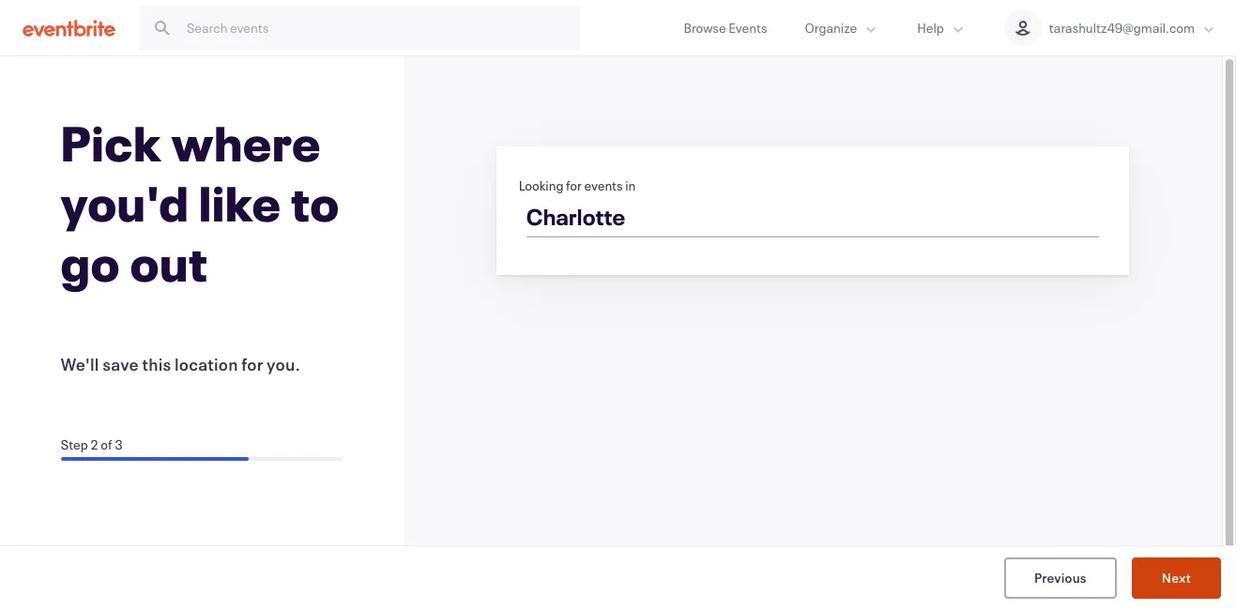 Task type: describe. For each thing, give the bounding box(es) containing it.
of
[[101, 436, 112, 454]]

browse
[[684, 19, 727, 37]]

help link
[[899, 0, 986, 55]]

looking for events in
[[519, 177, 636, 194]]

step 2 of 3
[[61, 436, 123, 454]]

browse events link
[[665, 0, 786, 55]]

organize link
[[786, 0, 899, 55]]

help
[[918, 19, 945, 37]]

where
[[172, 111, 322, 175]]

2
[[90, 436, 98, 454]]

next button
[[1132, 558, 1222, 599]]

tarashultz49@gmail.com
[[1050, 19, 1195, 37]]

pick
[[61, 111, 162, 175]]

we'll save this location for you.
[[61, 353, 301, 376]]

events
[[585, 177, 623, 194]]

this
[[142, 353, 171, 376]]

you.
[[267, 353, 301, 376]]

step
[[61, 436, 88, 454]]



Task type: vqa. For each thing, say whether or not it's contained in the screenshot.
first View from the bottom of the page
no



Task type: locate. For each thing, give the bounding box(es) containing it.
0 vertical spatial for
[[566, 177, 582, 194]]

1 horizontal spatial for
[[566, 177, 582, 194]]

save
[[103, 353, 139, 376]]

3
[[115, 436, 123, 454]]

eventbrite image
[[23, 18, 116, 37]]

you'd
[[61, 171, 189, 235]]

progressbar image
[[61, 457, 249, 461]]

events
[[729, 19, 768, 37]]

for left events
[[566, 177, 582, 194]]

like
[[199, 171, 281, 235]]

0 horizontal spatial for
[[242, 353, 263, 376]]

None text field
[[514, 196, 1113, 243]]

location
[[175, 353, 238, 376]]

pick where you'd like to go out
[[61, 111, 340, 295]]

next
[[1162, 569, 1192, 586]]

go
[[61, 231, 121, 295]]

in
[[626, 177, 636, 194]]

out
[[130, 231, 208, 295]]

looking
[[519, 177, 564, 194]]

to
[[291, 171, 340, 235]]

organize
[[805, 19, 858, 37]]

progressbar progress bar
[[61, 457, 343, 461]]

browse events
[[684, 19, 768, 37]]

previous
[[1035, 569, 1087, 586]]

tarashultz49@gmail.com link
[[986, 0, 1237, 55]]

we'll
[[61, 353, 99, 376]]

for
[[566, 177, 582, 194], [242, 353, 263, 376]]

previous button
[[1005, 558, 1117, 599]]

for left you.
[[242, 353, 263, 376]]

1 vertical spatial for
[[242, 353, 263, 376]]



